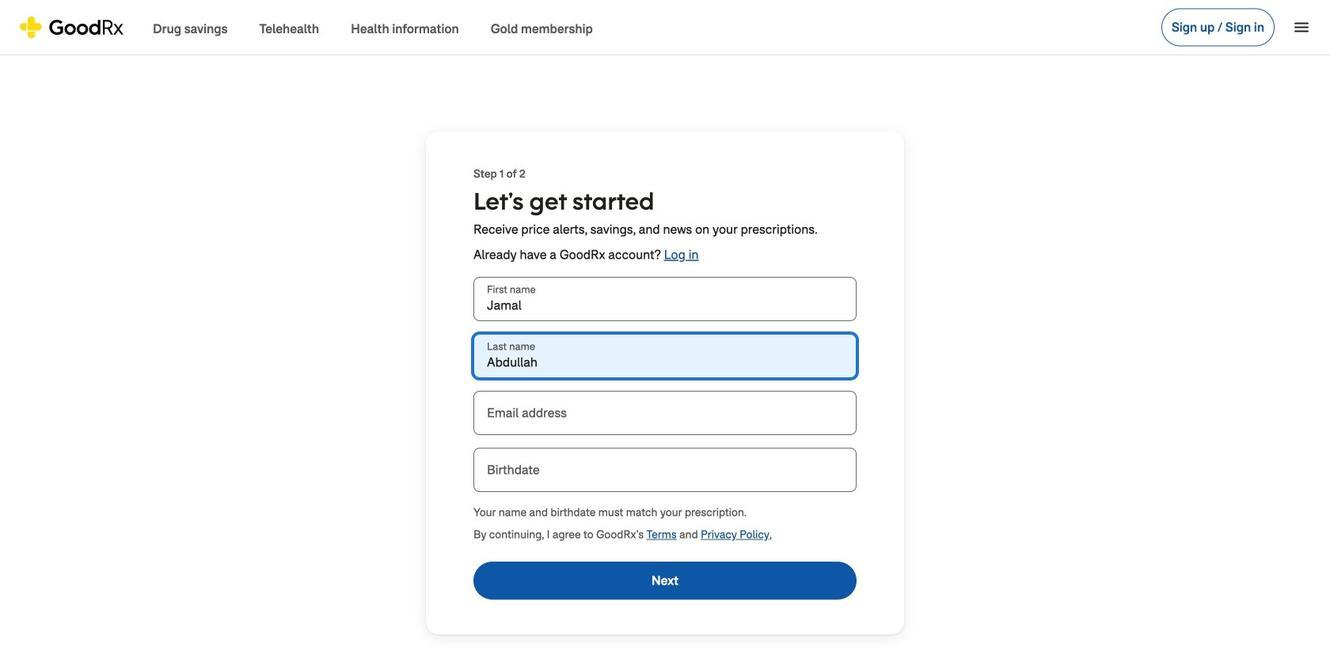 Task type: locate. For each thing, give the bounding box(es) containing it.
dialog
[[0, 0, 1331, 671]]

goodrx yellow cross logo image
[[19, 16, 124, 38]]

First name text field
[[474, 277, 857, 322]]

MM/DD/YYYY telephone field
[[474, 448, 857, 493]]

Last name text field
[[474, 334, 857, 379]]



Task type: vqa. For each thing, say whether or not it's contained in the screenshot.
last name text field
yes



Task type: describe. For each thing, give the bounding box(es) containing it.
Email address text field
[[474, 391, 857, 436]]



